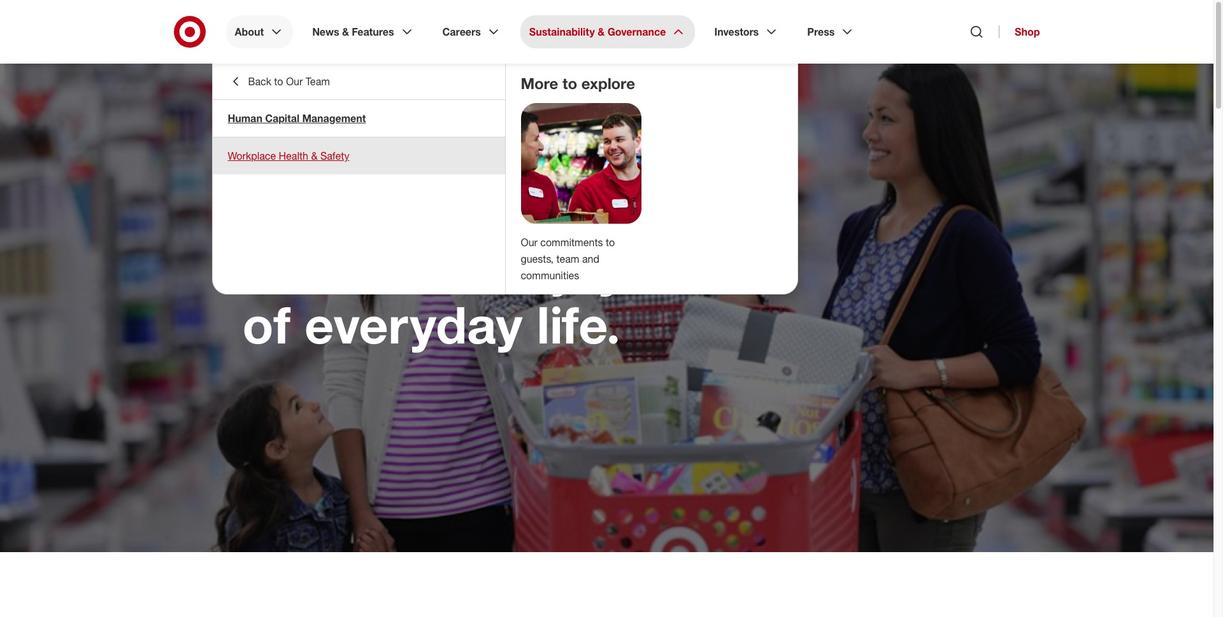 Task type: describe. For each thing, give the bounding box(es) containing it.
human capital management
[[228, 112, 366, 125]]

about for about we're here to help all families discover the joy of everyday life.
[[242, 104, 286, 124]]

investors link
[[706, 15, 788, 48]]

0 horizontal spatial &
[[311, 150, 318, 162]]

communities
[[521, 269, 579, 282]]

about we're here to help all families discover the joy of everyday life.
[[242, 104, 625, 356]]

human capital management link
[[212, 100, 505, 137]]

joy
[[554, 238, 625, 300]]

shop
[[1015, 25, 1040, 38]]

& for sustainability
[[598, 25, 605, 38]]

sustainability & governance
[[529, 25, 666, 38]]

careers
[[443, 25, 481, 38]]

press
[[807, 25, 835, 38]]

human
[[228, 112, 262, 125]]

back
[[248, 75, 271, 88]]

capital
[[265, 112, 300, 125]]

two target team members smiling in the grocery department image
[[521, 103, 641, 224]]

more to explore
[[521, 74, 635, 93]]

press link
[[798, 15, 864, 48]]

to inside our commitments to guests, team and communities
[[606, 236, 615, 249]]

our inside our commitments to guests, team and communities
[[521, 236, 538, 249]]

news & features link
[[303, 15, 423, 48]]

team
[[306, 75, 330, 88]]

commitments
[[540, 236, 603, 249]]

about link
[[226, 15, 293, 48]]

families
[[430, 182, 618, 244]]

governance
[[608, 25, 666, 38]]

news
[[312, 25, 339, 38]]

shop link
[[999, 25, 1040, 38]]

news & features
[[312, 25, 394, 38]]

safety
[[320, 150, 349, 162]]

sustainability & governance link
[[520, 15, 695, 48]]

and
[[582, 253, 599, 266]]

our commitments to guests, team and communities link
[[521, 236, 615, 282]]

all
[[360, 182, 416, 244]]

everyday
[[305, 294, 523, 356]]

& for news
[[342, 25, 349, 38]]

guests,
[[521, 253, 554, 266]]

life.
[[537, 294, 621, 356]]

team
[[556, 253, 579, 266]]



Task type: vqa. For each thing, say whether or not it's contained in the screenshot.
Health
yes



Task type: locate. For each thing, give the bounding box(es) containing it.
about inside "about we're here to help all families discover the joy of everyday life."
[[242, 104, 286, 124]]

0 vertical spatial our
[[286, 75, 303, 88]]

careers link
[[434, 15, 510, 48]]

workplace health & safety link
[[212, 138, 505, 175]]

explore
[[581, 74, 635, 93]]

1 horizontal spatial &
[[342, 25, 349, 38]]

back to our team button
[[212, 64, 505, 99]]

our left team
[[286, 75, 303, 88]]

0 horizontal spatial our
[[286, 75, 303, 88]]

& left safety
[[311, 150, 318, 162]]

about
[[235, 25, 264, 38], [242, 104, 286, 124]]

workplace
[[228, 150, 276, 162]]

more
[[521, 74, 558, 93]]

the
[[462, 238, 540, 300]]

0 vertical spatial about
[[235, 25, 264, 38]]

about inside site navigation element
[[235, 25, 264, 38]]

to
[[563, 74, 577, 93], [274, 75, 283, 88], [515, 126, 564, 188], [606, 236, 615, 249]]

our
[[286, 75, 303, 88], [521, 236, 538, 249]]

discover
[[242, 238, 448, 300]]

our commitments to guests, team and communities
[[521, 236, 615, 282]]

management
[[302, 112, 366, 125]]

help
[[242, 182, 346, 244]]

our inside button
[[286, 75, 303, 88]]

site navigation element
[[0, 0, 1223, 618]]

investors
[[714, 25, 759, 38]]

workplace health & safety
[[228, 150, 349, 162]]

features
[[352, 25, 394, 38]]

& right news
[[342, 25, 349, 38]]

sustainability
[[529, 25, 595, 38]]

here
[[392, 126, 500, 188]]

1 vertical spatial our
[[521, 236, 538, 249]]

about for about
[[235, 25, 264, 38]]

to inside button
[[274, 75, 283, 88]]

1 vertical spatial about
[[242, 104, 286, 124]]

of
[[242, 294, 291, 356]]

2 horizontal spatial &
[[598, 25, 605, 38]]

back to our team
[[248, 75, 330, 88]]

& left the governance
[[598, 25, 605, 38]]

health
[[279, 150, 308, 162]]

1 horizontal spatial our
[[521, 236, 538, 249]]

&
[[342, 25, 349, 38], [598, 25, 605, 38], [311, 150, 318, 162]]

we're
[[242, 126, 378, 188]]

about up back
[[235, 25, 264, 38]]

our up guests,
[[521, 236, 538, 249]]

about down back
[[242, 104, 286, 124]]

to inside "about we're here to help all families discover the joy of everyday life."
[[515, 126, 564, 188]]



